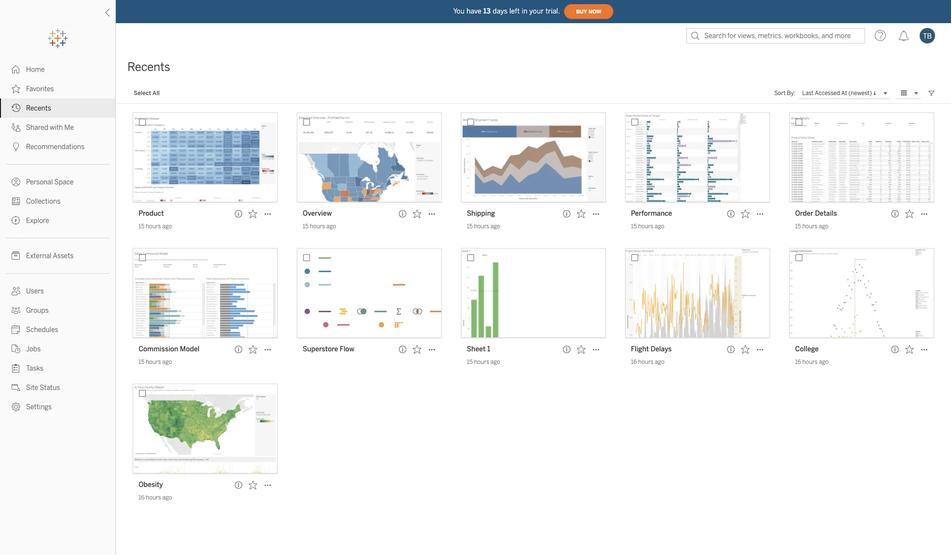Task type: describe. For each thing, give the bounding box(es) containing it.
buy now
[[576, 8, 602, 15]]

settings link
[[0, 397, 115, 417]]

personal space link
[[0, 172, 115, 192]]

Search for views, metrics, workbooks, and more text field
[[687, 28, 865, 43]]

15 for shipping
[[467, 223, 473, 230]]

0 vertical spatial recents
[[127, 60, 170, 74]]

flow
[[340, 345, 354, 354]]

by:
[[787, 90, 796, 97]]

buy now button
[[564, 4, 614, 19]]

jobs
[[26, 345, 41, 354]]

15 for order details
[[795, 223, 801, 230]]

explore
[[26, 217, 49, 225]]

shipping
[[467, 210, 495, 218]]

by text only_f5he34f image for recents
[[12, 104, 20, 113]]

now
[[589, 8, 602, 15]]

15 for commission model
[[139, 359, 144, 366]]

by text only_f5he34f image for personal space
[[12, 178, 20, 186]]

tasks
[[26, 365, 43, 373]]

by text only_f5he34f image for explore
[[12, 216, 20, 225]]

commission model
[[139, 345, 200, 354]]

obesity
[[139, 481, 163, 489]]

16 hours ago for college
[[795, 359, 829, 366]]

hours for sheet 1
[[474, 359, 489, 366]]

select all
[[134, 90, 160, 97]]

select
[[134, 90, 151, 97]]

by text only_f5he34f image for collections
[[12, 197, 20, 206]]

ago for flight delays
[[655, 359, 665, 366]]

you have 13 days left in your trial.
[[453, 7, 560, 15]]

hours for product
[[146, 223, 161, 230]]

schedules
[[26, 326, 58, 334]]

external
[[26, 252, 52, 260]]

hours for college
[[803, 359, 818, 366]]

collections
[[26, 198, 61, 206]]

hours for obesity
[[146, 495, 161, 501]]

groups
[[26, 307, 49, 315]]

15 hours ago for order details
[[795, 223, 829, 230]]

you
[[453, 7, 465, 15]]

16 for college
[[795, 359, 801, 366]]

flight
[[631, 345, 649, 354]]

at
[[842, 89, 847, 96]]

site status link
[[0, 378, 115, 397]]

delays
[[651, 345, 672, 354]]

all
[[153, 90, 160, 97]]

ago for shipping
[[491, 223, 500, 230]]

order details
[[795, 210, 837, 218]]

external assets link
[[0, 246, 115, 266]]

by text only_f5he34f image for site status
[[12, 383, 20, 392]]

groups link
[[0, 301, 115, 320]]

ago for college
[[819, 359, 829, 366]]

days
[[493, 7, 508, 15]]

sheet
[[467, 345, 486, 354]]

15 hours ago for commission model
[[139, 359, 172, 366]]

recommendations link
[[0, 137, 115, 156]]

order
[[795, 210, 814, 218]]

with
[[50, 124, 63, 132]]

grid view image
[[900, 89, 909, 98]]

personal space
[[26, 178, 74, 186]]

main navigation. press the up and down arrow keys to access links. element
[[0, 60, 115, 417]]

13
[[484, 7, 491, 15]]

users link
[[0, 282, 115, 301]]

sheet 1
[[467, 345, 490, 354]]

by text only_f5he34f image for shared with me
[[12, 123, 20, 132]]

by text only_f5he34f image for users
[[12, 287, 20, 296]]

ago for overview
[[327, 223, 336, 230]]

college
[[795, 345, 819, 354]]

jobs link
[[0, 340, 115, 359]]

last accessed at (newest) button
[[799, 87, 891, 99]]

favorites
[[26, 85, 54, 93]]

hours for commission model
[[146, 359, 161, 366]]

ago for commission model
[[162, 359, 172, 366]]

ago for obesity
[[162, 495, 172, 501]]

accessed
[[815, 89, 840, 96]]

recents link
[[0, 99, 115, 118]]

shared with me link
[[0, 118, 115, 137]]

16 for obesity
[[139, 495, 145, 501]]

recommendations
[[26, 143, 85, 151]]

sort
[[774, 90, 786, 97]]

ago for product
[[162, 223, 172, 230]]

recents inside main navigation. press the up and down arrow keys to access links. element
[[26, 104, 51, 113]]

1
[[487, 345, 490, 354]]

personal
[[26, 178, 53, 186]]

superstore
[[303, 345, 338, 354]]

overview
[[303, 210, 332, 218]]



Task type: locate. For each thing, give the bounding box(es) containing it.
select all button
[[127, 87, 166, 99]]

by text only_f5he34f image
[[12, 85, 20, 93], [12, 104, 20, 113], [12, 123, 20, 132], [12, 216, 20, 225], [12, 287, 20, 296], [12, 306, 20, 315], [12, 364, 20, 373], [12, 383, 20, 392], [12, 403, 20, 411]]

model
[[180, 345, 200, 354]]

by text only_f5he34f image inside "favorites" link
[[12, 85, 20, 93]]

15 for sheet 1
[[467, 359, 473, 366]]

15 hours ago down 'sheet 1'
[[467, 359, 500, 366]]

by text only_f5he34f image left schedules
[[12, 325, 20, 334]]

16 down obesity
[[139, 495, 145, 501]]

by text only_f5he34f image inside groups link
[[12, 306, 20, 315]]

15 hours ago down performance
[[631, 223, 665, 230]]

16 for flight delays
[[631, 359, 637, 366]]

15 for overview
[[303, 223, 309, 230]]

space
[[54, 178, 74, 186]]

hours down order
[[803, 223, 818, 230]]

16 hours ago
[[631, 359, 665, 366], [795, 359, 829, 366], [139, 495, 172, 501]]

2 horizontal spatial 16
[[795, 359, 801, 366]]

2 horizontal spatial 16 hours ago
[[795, 359, 829, 366]]

16
[[631, 359, 637, 366], [795, 359, 801, 366], [139, 495, 145, 501]]

navigation panel element
[[0, 29, 115, 417]]

6 by text only_f5he34f image from the top
[[12, 306, 20, 315]]

16 down the college
[[795, 359, 801, 366]]

hours down 'sheet 1'
[[474, 359, 489, 366]]

by text only_f5he34f image inside "personal space" link
[[12, 178, 20, 186]]

shared with me
[[26, 124, 74, 132]]

by text only_f5he34f image left jobs on the left
[[12, 345, 20, 354]]

hours down shipping
[[474, 223, 489, 230]]

1 horizontal spatial recents
[[127, 60, 170, 74]]

3 by text only_f5he34f image from the top
[[12, 178, 20, 186]]

hours down "commission"
[[146, 359, 161, 366]]

me
[[64, 124, 74, 132]]

16 hours ago for flight delays
[[631, 359, 665, 366]]

by text only_f5he34f image left 'home'
[[12, 65, 20, 74]]

hours for flight delays
[[638, 359, 654, 366]]

by text only_f5he34f image inside external assets link
[[12, 252, 20, 260]]

by text only_f5he34f image for groups
[[12, 306, 20, 315]]

commission
[[139, 345, 178, 354]]

by text only_f5he34f image for schedules
[[12, 325, 20, 334]]

ago
[[162, 223, 172, 230], [327, 223, 336, 230], [491, 223, 500, 230], [655, 223, 665, 230], [819, 223, 829, 230], [162, 359, 172, 366], [491, 359, 500, 366], [655, 359, 665, 366], [819, 359, 829, 366], [162, 495, 172, 501]]

favorites link
[[0, 79, 115, 99]]

by text only_f5he34f image for recommendations
[[12, 142, 20, 151]]

schedules link
[[0, 320, 115, 340]]

hours for overview
[[310, 223, 325, 230]]

by text only_f5he34f image for external assets
[[12, 252, 20, 260]]

1 by text only_f5he34f image from the top
[[12, 85, 20, 93]]

16 down flight
[[631, 359, 637, 366]]

collections link
[[0, 192, 115, 211]]

users
[[26, 287, 44, 296]]

9 by text only_f5he34f image from the top
[[12, 403, 20, 411]]

hours
[[146, 223, 161, 230], [310, 223, 325, 230], [474, 223, 489, 230], [638, 223, 654, 230], [803, 223, 818, 230], [146, 359, 161, 366], [474, 359, 489, 366], [638, 359, 654, 366], [803, 359, 818, 366], [146, 495, 161, 501]]

hours for order details
[[803, 223, 818, 230]]

15 for performance
[[631, 223, 637, 230]]

hours down overview at top left
[[310, 223, 325, 230]]

15 hours ago down shipping
[[467, 223, 500, 230]]

last
[[803, 89, 814, 96]]

in
[[522, 7, 528, 15]]

your
[[530, 7, 544, 15]]

by text only_f5he34f image inside collections link
[[12, 197, 20, 206]]

15 down sheet
[[467, 359, 473, 366]]

15 hours ago down product at the top left
[[139, 223, 172, 230]]

by text only_f5he34f image for tasks
[[12, 364, 20, 373]]

last accessed at (newest)
[[803, 89, 872, 96]]

by text only_f5he34f image left "collections"
[[12, 197, 20, 206]]

15 hours ago
[[139, 223, 172, 230], [303, 223, 336, 230], [467, 223, 500, 230], [631, 223, 665, 230], [795, 223, 829, 230], [139, 359, 172, 366], [467, 359, 500, 366]]

buy
[[576, 8, 587, 15]]

details
[[815, 210, 837, 218]]

16 hours ago down obesity
[[139, 495, 172, 501]]

5 by text only_f5he34f image from the top
[[12, 287, 20, 296]]

4 by text only_f5he34f image from the top
[[12, 197, 20, 206]]

by text only_f5he34f image inside the home link
[[12, 65, 20, 74]]

by text only_f5he34f image
[[12, 65, 20, 74], [12, 142, 20, 151], [12, 178, 20, 186], [12, 197, 20, 206], [12, 252, 20, 260], [12, 325, 20, 334], [12, 345, 20, 354]]

hours down flight delays
[[638, 359, 654, 366]]

by text only_f5he34f image inside site status link
[[12, 383, 20, 392]]

by text only_f5he34f image left recommendations on the left top of page
[[12, 142, 20, 151]]

0 horizontal spatial 16 hours ago
[[139, 495, 172, 501]]

8 by text only_f5he34f image from the top
[[12, 383, 20, 392]]

site
[[26, 384, 38, 392]]

1 horizontal spatial 16 hours ago
[[631, 359, 665, 366]]

tasks link
[[0, 359, 115, 378]]

15 down "commission"
[[139, 359, 144, 366]]

assets
[[53, 252, 74, 260]]

15 hours ago for shipping
[[467, 223, 500, 230]]

by text only_f5he34f image inside "recents" link
[[12, 104, 20, 113]]

5 by text only_f5he34f image from the top
[[12, 252, 20, 260]]

flight delays
[[631, 345, 672, 354]]

hours down the college
[[803, 359, 818, 366]]

recents
[[127, 60, 170, 74], [26, 104, 51, 113]]

15 hours ago down "commission"
[[139, 359, 172, 366]]

left
[[510, 7, 520, 15]]

by text only_f5he34f image inside recommendations link
[[12, 142, 20, 151]]

by text only_f5he34f image left external at the top left
[[12, 252, 20, 260]]

by text only_f5he34f image inside jobs link
[[12, 345, 20, 354]]

1 horizontal spatial 16
[[631, 359, 637, 366]]

3 by text only_f5he34f image from the top
[[12, 123, 20, 132]]

15 down product at the top left
[[139, 223, 144, 230]]

by text only_f5he34f image for jobs
[[12, 345, 20, 354]]

15 hours ago for performance
[[631, 223, 665, 230]]

by text only_f5he34f image inside explore link
[[12, 216, 20, 225]]

site status
[[26, 384, 60, 392]]

7 by text only_f5he34f image from the top
[[12, 345, 20, 354]]

ago for order details
[[819, 223, 829, 230]]

16 hours ago down flight delays
[[631, 359, 665, 366]]

hours down obesity
[[146, 495, 161, 501]]

15 down order
[[795, 223, 801, 230]]

by text only_f5he34f image for favorites
[[12, 85, 20, 93]]

ago for sheet 1
[[491, 359, 500, 366]]

0 horizontal spatial 16
[[139, 495, 145, 501]]

have
[[467, 7, 482, 15]]

by text only_f5he34f image for settings
[[12, 403, 20, 411]]

15 hours ago down order details
[[795, 223, 829, 230]]

by text only_f5he34f image inside settings link
[[12, 403, 20, 411]]

recents up the select all
[[127, 60, 170, 74]]

(newest)
[[849, 89, 872, 96]]

2 by text only_f5he34f image from the top
[[12, 104, 20, 113]]

shared
[[26, 124, 48, 132]]

15 hours ago for product
[[139, 223, 172, 230]]

hours down product at the top left
[[146, 223, 161, 230]]

15 hours ago down overview at top left
[[303, 223, 336, 230]]

hours for shipping
[[474, 223, 489, 230]]

ago for performance
[[655, 223, 665, 230]]

home
[[26, 66, 45, 74]]

by text only_f5he34f image inside tasks link
[[12, 364, 20, 373]]

by text only_f5he34f image inside the schedules link
[[12, 325, 20, 334]]

16 hours ago down the college
[[795, 359, 829, 366]]

status
[[40, 384, 60, 392]]

16 hours ago for obesity
[[139, 495, 172, 501]]

settings
[[26, 403, 52, 411]]

15 hours ago for overview
[[303, 223, 336, 230]]

7 by text only_f5he34f image from the top
[[12, 364, 20, 373]]

15
[[139, 223, 144, 230], [303, 223, 309, 230], [467, 223, 473, 230], [631, 223, 637, 230], [795, 223, 801, 230], [139, 359, 144, 366], [467, 359, 473, 366]]

recents up shared
[[26, 104, 51, 113]]

by text only_f5he34f image for home
[[12, 65, 20, 74]]

trial.
[[546, 7, 560, 15]]

superstore flow
[[303, 345, 354, 354]]

15 down shipping
[[467, 223, 473, 230]]

4 by text only_f5he34f image from the top
[[12, 216, 20, 225]]

external assets
[[26, 252, 74, 260]]

home link
[[0, 60, 115, 79]]

hours down performance
[[638, 223, 654, 230]]

1 by text only_f5he34f image from the top
[[12, 65, 20, 74]]

15 down performance
[[631, 223, 637, 230]]

hours for performance
[[638, 223, 654, 230]]

15 down overview at top left
[[303, 223, 309, 230]]

performance
[[631, 210, 672, 218]]

product
[[139, 210, 164, 218]]

15 for product
[[139, 223, 144, 230]]

by text only_f5he34f image left personal
[[12, 178, 20, 186]]

1 vertical spatial recents
[[26, 104, 51, 113]]

2 by text only_f5he34f image from the top
[[12, 142, 20, 151]]

6 by text only_f5he34f image from the top
[[12, 325, 20, 334]]

0 horizontal spatial recents
[[26, 104, 51, 113]]

by text only_f5he34f image inside the shared with me link
[[12, 123, 20, 132]]

sort by:
[[774, 90, 796, 97]]

15 hours ago for sheet 1
[[467, 359, 500, 366]]

explore link
[[0, 211, 115, 230]]

by text only_f5he34f image inside users link
[[12, 287, 20, 296]]



Task type: vqa. For each thing, say whether or not it's contained in the screenshot.
by text only_f5he34f icon in the SHARED WITH ME LINK
yes



